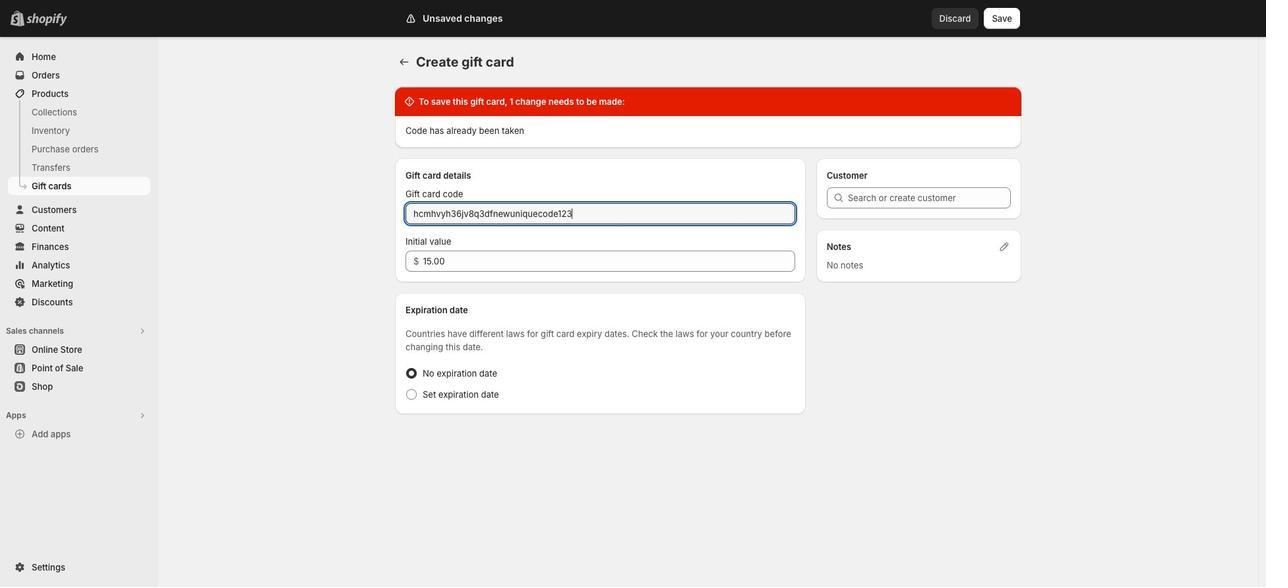 Task type: locate. For each thing, give the bounding box(es) containing it.
  text field
[[423, 251, 795, 272]]

Search or create customer text field
[[848, 187, 1011, 208]]

shopify image
[[29, 13, 70, 26]]

None text field
[[406, 203, 795, 224]]



Task type: vqa. For each thing, say whether or not it's contained in the screenshot.
Shopify "image"
yes



